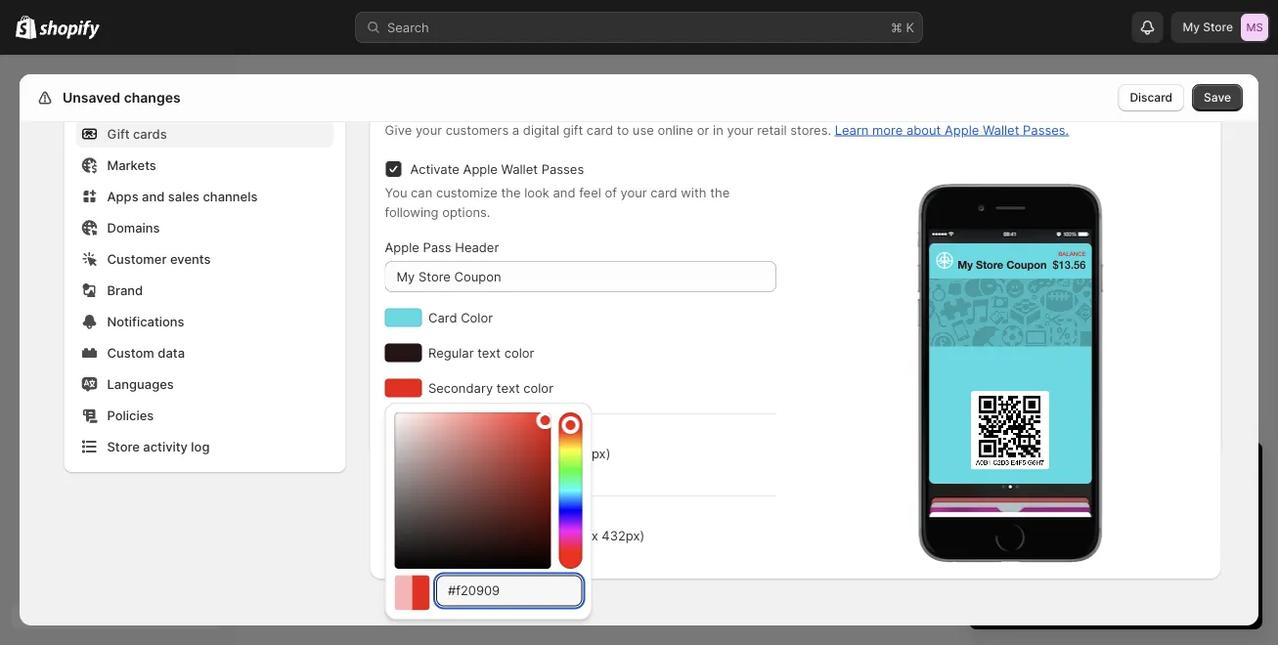Task type: describe. For each thing, give the bounding box(es) containing it.
features
[[1171, 554, 1221, 569]]

activate apple wallet passes
[[410, 161, 584, 177]]

credit
[[1092, 534, 1127, 549]]

secondary
[[428, 380, 493, 396]]

passes
[[542, 161, 584, 177]]

domains
[[107, 220, 160, 235]]

banner
[[496, 528, 538, 543]]

markets link
[[76, 152, 334, 179]]

to inside settings dialog
[[617, 122, 629, 137]]

notifications
[[107, 314, 184, 329]]

channels
[[203, 189, 258, 204]]

cards
[[133, 126, 167, 141]]

your left retail
[[727, 122, 754, 137]]

text for regular
[[478, 345, 501, 360]]

gift cards
[[107, 126, 167, 141]]

custom data link
[[76, 339, 334, 367]]

logo
[[496, 446, 522, 461]]

digital
[[523, 122, 560, 137]]

coupon
[[1007, 259, 1047, 271]]

color for secondary text color
[[524, 380, 554, 396]]

plan
[[1089, 495, 1114, 510]]

k
[[906, 20, 915, 35]]

your inside you can customize the look and feel of your card with the following options.
[[621, 185, 647, 200]]

in inside "dropdown button"
[[1092, 459, 1108, 483]]

more
[[873, 122, 903, 137]]

Apple Pass Header text field
[[385, 261, 777, 292]]

switch to a paid plan and get:
[[989, 495, 1167, 510]]

months
[[1043, 514, 1088, 530]]

store inside the to customize your online store and add bonus features
[[1044, 554, 1075, 569]]

customer events
[[107, 251, 211, 267]]

a left paid
[[1049, 495, 1056, 510]]

2 the from the left
[[710, 185, 730, 200]]

app
[[1032, 534, 1055, 549]]

card color
[[428, 310, 493, 325]]

sales
[[168, 189, 200, 204]]

online inside settings dialog
[[658, 122, 694, 137]]

first
[[1005, 514, 1028, 530]]

1 vertical spatial to
[[1033, 495, 1045, 510]]

use for use a custom logo (90px × 90px)
[[410, 446, 434, 461]]

$50 app store credit
[[1005, 534, 1127, 549]]

color
[[461, 310, 493, 325]]

activate
[[410, 161, 460, 177]]

0 horizontal spatial shopify image
[[16, 15, 36, 39]]

card inside you can customize the look and feel of your card with the following options.
[[651, 185, 677, 200]]

custom data
[[107, 345, 185, 360]]

give your customers a digital gift card to use online or in your retail stores. learn more about apple wallet passes.
[[385, 122, 1069, 137]]

of
[[605, 185, 617, 200]]

1 horizontal spatial shopify image
[[39, 20, 100, 40]]

0 vertical spatial store
[[1058, 534, 1089, 549]]

0 horizontal spatial card
[[587, 122, 613, 137]]

my for my store coupon
[[958, 259, 973, 271]]

customer events link
[[76, 246, 334, 273]]

give
[[385, 122, 412, 137]]

about
[[907, 122, 941, 137]]

languages
[[107, 377, 174, 392]]

store inside "link"
[[107, 439, 140, 454]]

brand link
[[76, 277, 334, 304]]

3 days left in your trial
[[989, 459, 1195, 483]]

left
[[1056, 459, 1086, 483]]

customize inside you can customize the look and feel of your card with the following options.
[[436, 185, 498, 200]]

3 inside 3 days left in your trial "dropdown button"
[[989, 459, 1001, 483]]

color for regular text color
[[504, 345, 534, 360]]

for
[[1092, 514, 1109, 530]]

$13.56
[[1053, 259, 1086, 271]]

passes.
[[1023, 122, 1069, 137]]

0 vertical spatial wallet
[[983, 122, 1020, 137]]

days
[[1007, 459, 1051, 483]]

look
[[524, 185, 550, 200]]

0 vertical spatial  image
[[936, 252, 953, 269]]

use
[[633, 122, 654, 137]]

discard button
[[1118, 84, 1185, 112]]

(1125px
[[542, 528, 588, 543]]

first 3 months for $1/month
[[1005, 514, 1169, 530]]

2 vertical spatial apple
[[385, 240, 419, 255]]

options.
[[442, 204, 490, 220]]

stores.
[[791, 122, 831, 137]]

1 horizontal spatial apple
[[463, 161, 498, 177]]

my for my store
[[1183, 20, 1200, 34]]

my store
[[1183, 20, 1233, 34]]

search
[[387, 20, 429, 35]]

apps and sales channels link
[[76, 183, 334, 210]]

add
[[1104, 554, 1127, 569]]

notifications link
[[76, 308, 334, 335]]

apps and sales channels
[[107, 189, 258, 204]]

my store coupon
[[958, 259, 1047, 271]]

unsaved
[[63, 89, 120, 106]]

apple pass header
[[385, 240, 499, 255]]

customer
[[107, 251, 167, 267]]

activity
[[143, 439, 188, 454]]

$50
[[1005, 534, 1028, 549]]

events
[[170, 251, 211, 267]]

a left logo on the bottom left of the page
[[437, 446, 445, 461]]

your inside "dropdown button"
[[1114, 459, 1154, 483]]

changes
[[124, 89, 181, 106]]

learn
[[835, 122, 869, 137]]

log
[[191, 439, 210, 454]]

you
[[385, 185, 407, 200]]



Task type: vqa. For each thing, say whether or not it's contained in the screenshot.
status
no



Task type: locate. For each thing, give the bounding box(es) containing it.
save button
[[1192, 84, 1243, 112]]

the left look
[[501, 185, 521, 200]]

learn more about apple wallet passes. link
[[835, 122, 1069, 137]]

text for secondary
[[497, 380, 520, 396]]

card
[[428, 310, 457, 325]]

apple right 'about' in the top of the page
[[945, 122, 979, 137]]

and down passes at the top left of page
[[553, 185, 576, 200]]

store left coupon
[[976, 259, 1004, 271]]

2 use from the top
[[410, 528, 434, 543]]

1 vertical spatial online
[[1005, 554, 1040, 569]]

use a custom logo (90px × 90px)
[[410, 446, 611, 461]]

use left banner
[[410, 528, 434, 543]]

0 vertical spatial store
[[1203, 20, 1233, 34]]

0 vertical spatial my
[[1183, 20, 1200, 34]]

paid
[[1060, 495, 1085, 510]]

1 custom from the top
[[448, 446, 492, 461]]

apple down the customers
[[463, 161, 498, 177]]

1 horizontal spatial store
[[976, 259, 1004, 271]]

0 vertical spatial to
[[617, 122, 629, 137]]

and for to
[[1078, 554, 1101, 569]]

domains link
[[76, 214, 334, 242]]

(90px
[[526, 446, 560, 461]]

text down the regular text color on the left
[[497, 380, 520, 396]]

2 horizontal spatial store
[[1203, 20, 1233, 34]]

0 vertical spatial color
[[504, 345, 534, 360]]

my store image
[[1241, 14, 1269, 41]]

0 horizontal spatial apple
[[385, 240, 419, 255]]

2 vertical spatial to
[[1131, 534, 1143, 549]]

3 right first
[[1032, 514, 1040, 530]]

and right 'apps'
[[142, 189, 165, 204]]

customize
[[436, 185, 498, 200], [1146, 534, 1208, 549]]

1 horizontal spatial 3
[[1032, 514, 1040, 530]]

regular
[[428, 345, 474, 360]]

retail
[[757, 122, 787, 137]]

settings
[[59, 89, 114, 106]]

in right left
[[1092, 459, 1108, 483]]

 image left my store coupon
[[936, 252, 953, 269]]

the right with at right top
[[710, 185, 730, 200]]

0 horizontal spatial customize
[[436, 185, 498, 200]]

store activity log link
[[76, 433, 334, 461]]

you can customize the look and feel of your card with the following options.
[[385, 185, 730, 220]]

1 vertical spatial 3
[[1032, 514, 1040, 530]]

1 vertical spatial card
[[651, 185, 677, 200]]

1 horizontal spatial my
[[1183, 20, 1200, 34]]

1 horizontal spatial to
[[1033, 495, 1045, 510]]

store left the my store image
[[1203, 20, 1233, 34]]

brand
[[107, 283, 143, 298]]

store down "policies"
[[107, 439, 140, 454]]

0 horizontal spatial wallet
[[501, 161, 538, 177]]

custom left logo on the bottom left of the page
[[448, 446, 492, 461]]

store for my store coupon
[[976, 259, 1004, 271]]

×
[[564, 446, 572, 461]]

1 vertical spatial  image
[[929, 279, 1092, 347]]

switch
[[989, 495, 1030, 510]]

store down $50 app store credit link
[[1044, 554, 1075, 569]]

bonus
[[1131, 554, 1168, 569]]

1 horizontal spatial the
[[710, 185, 730, 200]]

apple
[[945, 122, 979, 137], [463, 161, 498, 177], [385, 240, 419, 255]]

3
[[989, 459, 1001, 483], [1032, 514, 1040, 530]]

online inside the to customize your online store and add bonus features
[[1005, 554, 1040, 569]]

custom
[[448, 446, 492, 461], [448, 528, 492, 543]]

use down the secondary
[[410, 446, 434, 461]]

or
[[697, 122, 710, 137]]

a left banner
[[437, 528, 445, 543]]

1 horizontal spatial in
[[1092, 459, 1108, 483]]

shopify image
[[16, 15, 36, 39], [39, 20, 100, 40]]

3 left days
[[989, 459, 1001, 483]]

90px)
[[576, 446, 611, 461]]

wallet
[[983, 122, 1020, 137], [501, 161, 538, 177]]

and left add
[[1078, 554, 1101, 569]]

2 custom from the top
[[448, 528, 492, 543]]

gift cards link
[[76, 120, 334, 148]]

1 vertical spatial my
[[958, 259, 973, 271]]

custom for banner
[[448, 528, 492, 543]]

 image down my store coupon
[[929, 279, 1092, 347]]

1 horizontal spatial wallet
[[983, 122, 1020, 137]]

apps
[[107, 189, 139, 204]]

online left or
[[658, 122, 694, 137]]

regular text color
[[428, 345, 534, 360]]

feel
[[579, 185, 601, 200]]

0 vertical spatial custom
[[448, 446, 492, 461]]

dialog
[[1267, 56, 1278, 646]]

0 vertical spatial text
[[478, 345, 501, 360]]

0 horizontal spatial to
[[617, 122, 629, 137]]

1 vertical spatial use
[[410, 528, 434, 543]]

balance
[[1058, 250, 1086, 258]]

wallet left passes.
[[983, 122, 1020, 137]]

apple left pass
[[385, 240, 419, 255]]

None text field
[[436, 576, 582, 607]]

2 horizontal spatial to
[[1131, 534, 1143, 549]]

1 vertical spatial text
[[497, 380, 520, 396]]

0 horizontal spatial my
[[958, 259, 973, 271]]

your right give
[[416, 122, 442, 137]]

1 vertical spatial customize
[[1146, 534, 1208, 549]]

gift
[[107, 126, 130, 141]]

1 vertical spatial in
[[1092, 459, 1108, 483]]

policies
[[107, 408, 154, 423]]

custom for logo
[[448, 446, 492, 461]]

1 vertical spatial wallet
[[501, 161, 538, 177]]

0 vertical spatial customize
[[436, 185, 498, 200]]

0 horizontal spatial 3
[[989, 459, 1001, 483]]

0 vertical spatial in
[[713, 122, 724, 137]]

and inside the to customize your online store and add bonus features
[[1078, 554, 1101, 569]]

2 horizontal spatial apple
[[945, 122, 979, 137]]

to inside the to customize your online store and add bonus features
[[1131, 534, 1143, 549]]

1 use from the top
[[410, 446, 434, 461]]

custom
[[107, 345, 154, 360]]

432px)
[[602, 528, 645, 543]]

0 vertical spatial 3
[[989, 459, 1001, 483]]

1 horizontal spatial card
[[651, 185, 677, 200]]

0 vertical spatial apple
[[945, 122, 979, 137]]

to right switch
[[1033, 495, 1045, 510]]

color
[[504, 345, 534, 360], [524, 380, 554, 396]]

⌘
[[891, 20, 903, 35]]

to left the use on the top
[[617, 122, 629, 137]]

can
[[411, 185, 433, 200]]

markets
[[107, 157, 156, 173]]

1 vertical spatial apple
[[463, 161, 498, 177]]

trial
[[1160, 459, 1195, 483]]

0 horizontal spatial in
[[713, 122, 724, 137]]

online down $50
[[1005, 554, 1040, 569]]

and up the $1/month
[[1118, 495, 1140, 510]]

store activity log
[[107, 439, 210, 454]]

my left the my store image
[[1183, 20, 1200, 34]]

secondary text color
[[428, 380, 554, 396]]

in inside dialog
[[713, 122, 724, 137]]

unsaved changes
[[63, 89, 181, 106]]

customize inside the to customize your online store and add bonus features
[[1146, 534, 1208, 549]]

and inside apps and sales channels link
[[142, 189, 165, 204]]

your up get:
[[1114, 459, 1154, 483]]

$50 app store credit link
[[1005, 534, 1127, 549]]

color up (90px
[[524, 380, 554, 396]]

$1/month
[[1112, 514, 1169, 530]]

2 vertical spatial store
[[107, 439, 140, 454]]

in right or
[[713, 122, 724, 137]]

customize up features
[[1146, 534, 1208, 549]]

and
[[553, 185, 576, 200], [142, 189, 165, 204], [1118, 495, 1140, 510], [1078, 554, 1101, 569]]

customers
[[446, 122, 509, 137]]

1 horizontal spatial customize
[[1146, 534, 1208, 549]]

 image up switch
[[970, 386, 1051, 474]]

use
[[410, 446, 434, 461], [410, 528, 434, 543]]

and inside you can customize the look and feel of your card with the following options.
[[553, 185, 576, 200]]

policies link
[[76, 402, 334, 429]]

text up secondary text color
[[478, 345, 501, 360]]

1 vertical spatial store
[[976, 259, 1004, 271]]

customize up the options. at the left of page
[[436, 185, 498, 200]]

1 horizontal spatial online
[[1005, 554, 1040, 569]]

to down the $1/month
[[1131, 534, 1143, 549]]

0 horizontal spatial online
[[658, 122, 694, 137]]

settings dialog
[[20, 0, 1259, 626]]

⌘ k
[[891, 20, 915, 35]]

discard
[[1130, 90, 1173, 105]]

a left digital
[[512, 122, 520, 137]]

color up secondary text color
[[504, 345, 534, 360]]

store down months
[[1058, 534, 1089, 549]]

1 vertical spatial color
[[524, 380, 554, 396]]

store for my store
[[1203, 20, 1233, 34]]

2 vertical spatial  image
[[970, 386, 1051, 474]]

1 the from the left
[[501, 185, 521, 200]]

3 days left in your trial button
[[969, 442, 1263, 483]]

card
[[587, 122, 613, 137], [651, 185, 677, 200]]

my left coupon
[[958, 259, 973, 271]]

and for you
[[553, 185, 576, 200]]

wallet up look
[[501, 161, 538, 177]]

0 vertical spatial online
[[658, 122, 694, 137]]

your up features
[[1211, 534, 1238, 549]]

save
[[1204, 90, 1231, 105]]

use for use a custom banner (1125px x 432px)
[[410, 528, 434, 543]]

0 vertical spatial card
[[587, 122, 613, 137]]

gift
[[563, 122, 583, 137]]

and for switch
[[1118, 495, 1140, 510]]

balance $13.56
[[1053, 250, 1086, 271]]

x
[[591, 528, 598, 543]]

languages link
[[76, 371, 334, 398]]

0 horizontal spatial the
[[501, 185, 521, 200]]

my inside settings dialog
[[958, 259, 973, 271]]

pass
[[423, 240, 452, 255]]

 image
[[936, 252, 953, 269], [929, 279, 1092, 347], [970, 386, 1051, 474]]

0 horizontal spatial store
[[107, 439, 140, 454]]

card left with at right top
[[651, 185, 677, 200]]

with
[[681, 185, 707, 200]]

your inside the to customize your online store and add bonus features
[[1211, 534, 1238, 549]]

online
[[658, 122, 694, 137], [1005, 554, 1040, 569]]

get:
[[1144, 495, 1167, 510]]

your right "of"
[[621, 185, 647, 200]]

header
[[455, 240, 499, 255]]

to
[[617, 122, 629, 137], [1033, 495, 1045, 510], [1131, 534, 1143, 549]]

use a custom banner (1125px x 432px)
[[410, 528, 645, 543]]

0 vertical spatial use
[[410, 446, 434, 461]]

1 vertical spatial custom
[[448, 528, 492, 543]]

custom left banner
[[448, 528, 492, 543]]

card right gift
[[587, 122, 613, 137]]

1 vertical spatial store
[[1044, 554, 1075, 569]]



